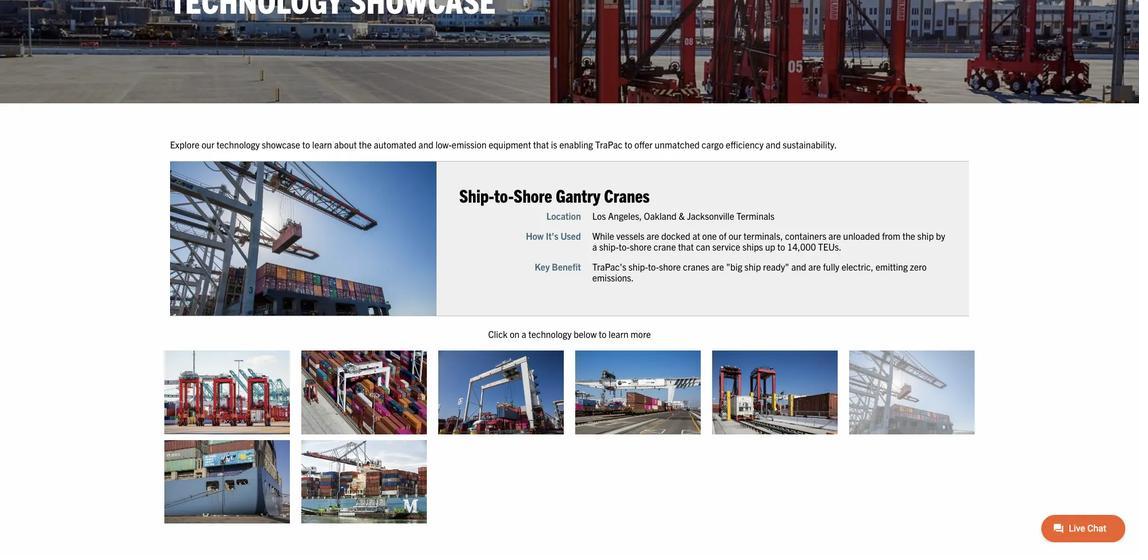 Task type: vqa. For each thing, say whether or not it's contained in the screenshot.
MOVES.
no



Task type: locate. For each thing, give the bounding box(es) containing it.
to inside while vessels are docked at one of our terminals, containers are unloaded from the ship by a ship-to-shore crane that can service ships up to 14,000 teus.
[[778, 241, 786, 252]]

to-
[[494, 184, 514, 206], [619, 241, 630, 252], [648, 261, 659, 272]]

ship-
[[600, 241, 619, 252], [629, 261, 648, 272]]

to- right while
[[619, 241, 630, 252]]

and down 14,000
[[792, 261, 807, 272]]

learn left about
[[312, 139, 332, 150]]

crane
[[654, 241, 676, 252]]

while vessels are docked at one of our terminals, containers are unloaded from the ship by a ship-to-shore crane that can service ships up to 14,000 teus.
[[593, 230, 946, 252]]

0 horizontal spatial learn
[[312, 139, 332, 150]]

0 horizontal spatial ship-
[[600, 241, 619, 252]]

shore left crane
[[630, 241, 652, 252]]

technology
[[217, 139, 260, 150], [529, 328, 572, 339]]

1 vertical spatial ship-
[[629, 261, 648, 272]]

0 vertical spatial to-
[[494, 184, 514, 206]]

shore inside trapac's ship-to-shore cranes are "big ship ready" and are fully electric, emitting zero emissions.
[[659, 261, 681, 272]]

key
[[535, 261, 550, 272]]

technology left the below
[[529, 328, 572, 339]]

fully
[[824, 261, 840, 272]]

terminals,
[[744, 230, 783, 241]]

automated
[[374, 139, 417, 150]]

1 vertical spatial to-
[[619, 241, 630, 252]]

at
[[693, 230, 701, 241]]

a inside while vessels are docked at one of our terminals, containers are unloaded from the ship by a ship-to-shore crane that can service ships up to 14,000 teus.
[[593, 241, 597, 252]]

ship- up trapac's
[[600, 241, 619, 252]]

to right up
[[778, 241, 786, 252]]

shore down crane
[[659, 261, 681, 272]]

to left offer
[[625, 139, 633, 150]]

are left unloaded
[[829, 230, 842, 241]]

1 horizontal spatial to-
[[619, 241, 630, 252]]

our right explore
[[202, 139, 215, 150]]

0 vertical spatial learn
[[312, 139, 332, 150]]

up
[[766, 241, 776, 252]]

the right from
[[903, 230, 916, 241]]

to- down explore our technology showcase to learn about the automated and low-emission equipment that is enabling trapac to offer unmatched cargo efficiency and sustainability.
[[494, 184, 514, 206]]

0 horizontal spatial ship
[[745, 261, 761, 272]]

0 vertical spatial technology
[[217, 139, 260, 150]]

that left can
[[678, 241, 694, 252]]

ship
[[918, 230, 934, 241], [745, 261, 761, 272]]

1 horizontal spatial ship-
[[629, 261, 648, 272]]

emissions.
[[593, 272, 634, 283]]

2 vertical spatial to-
[[648, 261, 659, 272]]

technology left showcase
[[217, 139, 260, 150]]

benefit
[[552, 261, 581, 272]]

1 vertical spatial shore
[[659, 261, 681, 272]]

low-
[[436, 139, 452, 150]]

0 vertical spatial ship-
[[600, 241, 619, 252]]

and right efficiency
[[766, 139, 781, 150]]

more
[[631, 328, 651, 339]]

our
[[202, 139, 215, 150], [729, 230, 742, 241]]

the inside while vessels are docked at one of our terminals, containers are unloaded from the ship by a ship-to-shore crane that can service ships up to 14,000 teus.
[[903, 230, 916, 241]]

shore inside while vessels are docked at one of our terminals, containers are unloaded from the ship by a ship-to-shore crane that can service ships up to 14,000 teus.
[[630, 241, 652, 252]]

angeles,
[[608, 210, 642, 221]]

1 horizontal spatial that
[[678, 241, 694, 252]]

the
[[359, 139, 372, 150], [903, 230, 916, 241]]

1 vertical spatial the
[[903, 230, 916, 241]]

1 vertical spatial our
[[729, 230, 742, 241]]

0 horizontal spatial shore
[[630, 241, 652, 252]]

and left the low-
[[419, 139, 434, 150]]

a
[[593, 241, 597, 252], [522, 328, 527, 339]]

0 horizontal spatial that
[[533, 139, 549, 150]]

how
[[526, 230, 544, 241]]

0 vertical spatial our
[[202, 139, 215, 150]]

ship right "big
[[745, 261, 761, 272]]

1 horizontal spatial a
[[593, 241, 597, 252]]

2 horizontal spatial to-
[[648, 261, 659, 272]]

0 vertical spatial a
[[593, 241, 597, 252]]

learn left more
[[609, 328, 629, 339]]

0 horizontal spatial and
[[419, 139, 434, 150]]

1 horizontal spatial the
[[903, 230, 916, 241]]

are
[[647, 230, 660, 241], [829, 230, 842, 241], [712, 261, 725, 272], [809, 261, 821, 272]]

service
[[713, 241, 741, 252]]

0 vertical spatial shore
[[630, 241, 652, 252]]

1 horizontal spatial our
[[729, 230, 742, 241]]

and
[[419, 139, 434, 150], [766, 139, 781, 150], [792, 261, 807, 272]]

trapac los angeles automated stacking crane image
[[301, 351, 427, 434]]

showcase
[[262, 139, 300, 150]]

and inside trapac's ship-to-shore cranes are "big ship ready" and are fully electric, emitting zero emissions.
[[792, 261, 807, 272]]

shore
[[630, 241, 652, 252], [659, 261, 681, 272]]

ready"
[[764, 261, 790, 272]]

to right the below
[[599, 328, 607, 339]]

a right on
[[522, 328, 527, 339]]

to- inside trapac's ship-to-shore cranes are "big ship ready" and are fully electric, emitting zero emissions.
[[648, 261, 659, 272]]

by
[[936, 230, 946, 241]]

1 vertical spatial ship
[[745, 261, 761, 272]]

is
[[551, 139, 558, 150]]

1 vertical spatial a
[[522, 328, 527, 339]]

1 vertical spatial that
[[678, 241, 694, 252]]

0 vertical spatial ship
[[918, 230, 934, 241]]

from
[[883, 230, 901, 241]]

a up trapac's
[[593, 241, 597, 252]]

our right of
[[729, 230, 742, 241]]

1 horizontal spatial shore
[[659, 261, 681, 272]]

are down oakland
[[647, 230, 660, 241]]

learn
[[312, 139, 332, 150], [609, 328, 629, 339]]

2 horizontal spatial and
[[792, 261, 807, 272]]

0 vertical spatial the
[[359, 139, 372, 150]]

to- inside while vessels are docked at one of our terminals, containers are unloaded from the ship by a ship-to-shore crane that can service ships up to 14,000 teus.
[[619, 241, 630, 252]]

jacksonville
[[687, 210, 735, 221]]

1 vertical spatial technology
[[529, 328, 572, 339]]

the right about
[[359, 139, 372, 150]]

terminals
[[737, 210, 775, 221]]

that
[[533, 139, 549, 150], [678, 241, 694, 252]]

unmatched
[[655, 139, 700, 150]]

1 horizontal spatial ship
[[918, 230, 934, 241]]

to
[[303, 139, 310, 150], [625, 139, 633, 150], [778, 241, 786, 252], [599, 328, 607, 339]]

used
[[561, 230, 581, 241]]

ship-to-shore gantry cranes main content
[[159, 137, 1140, 530]]

to- down crane
[[648, 261, 659, 272]]

that left is
[[533, 139, 549, 150]]

trapac's
[[593, 261, 627, 272]]

1 horizontal spatial learn
[[609, 328, 629, 339]]

explore
[[170, 139, 200, 150]]

ship left by
[[918, 230, 934, 241]]

ship- right trapac's
[[629, 261, 648, 272]]

electric,
[[842, 261, 874, 272]]

to right showcase
[[303, 139, 310, 150]]



Task type: describe. For each thing, give the bounding box(es) containing it.
ship- inside trapac's ship-to-shore cranes are "big ship ready" and are fully electric, emitting zero emissions.
[[629, 261, 648, 272]]

containers
[[785, 230, 827, 241]]

can
[[696, 241, 711, 252]]

sustainability.
[[783, 139, 837, 150]]

1 vertical spatial learn
[[609, 328, 629, 339]]

explore our technology showcase to learn about the automated and low-emission equipment that is enabling trapac to offer unmatched cargo efficiency and sustainability.
[[170, 139, 837, 150]]

0 horizontal spatial a
[[522, 328, 527, 339]]

docked
[[662, 230, 691, 241]]

about
[[334, 139, 357, 150]]

efficiency
[[726, 139, 764, 150]]

key benefit
[[535, 261, 581, 272]]

emission
[[452, 139, 487, 150]]

trapac los angeles automated radiation scanning image
[[713, 351, 838, 434]]

emitting
[[876, 261, 908, 272]]

vessels
[[617, 230, 645, 241]]

trapac
[[596, 139, 623, 150]]

14,000
[[788, 241, 817, 252]]

shore
[[514, 184, 553, 206]]

zero
[[910, 261, 927, 272]]

&
[[679, 210, 685, 221]]

are left fully
[[809, 261, 821, 272]]

click on a technology below to learn more
[[488, 328, 651, 339]]

trapac los angeles automated straddle carrier image
[[164, 351, 290, 434]]

ship inside trapac's ship-to-shore cranes are "big ship ready" and are fully electric, emitting zero emissions.
[[745, 261, 761, 272]]

0 horizontal spatial to-
[[494, 184, 514, 206]]

cranes
[[683, 261, 710, 272]]

ships
[[743, 241, 763, 252]]

that inside while vessels are docked at one of our terminals, containers are unloaded from the ship by a ship-to-shore crane that can service ships up to 14,000 teus.
[[678, 241, 694, 252]]

trapac's ship-to-shore cranes are "big ship ready" and are fully electric, emitting zero emissions.
[[593, 261, 927, 283]]

how it's used
[[526, 230, 581, 241]]

click
[[488, 328, 508, 339]]

it's
[[546, 230, 559, 241]]

gantry
[[556, 184, 601, 206]]

one
[[703, 230, 717, 241]]

0 horizontal spatial the
[[359, 139, 372, 150]]

oakland
[[644, 210, 677, 221]]

ship- inside while vessels are docked at one of our terminals, containers are unloaded from the ship by a ship-to-shore crane that can service ships up to 14,000 teus.
[[600, 241, 619, 252]]

ship-
[[459, 184, 494, 206]]

cargo
[[702, 139, 724, 150]]

our inside while vessels are docked at one of our terminals, containers are unloaded from the ship by a ship-to-shore crane that can service ships up to 14,000 teus.
[[729, 230, 742, 241]]

0 vertical spatial that
[[533, 139, 549, 150]]

are left "big
[[712, 261, 725, 272]]

of
[[719, 230, 727, 241]]

location
[[547, 210, 581, 221]]

"big
[[727, 261, 743, 272]]

1 horizontal spatial technology
[[529, 328, 572, 339]]

ship inside while vessels are docked at one of our terminals, containers are unloaded from the ship by a ship-to-shore crane that can service ships up to 14,000 teus.
[[918, 230, 934, 241]]

0 horizontal spatial technology
[[217, 139, 260, 150]]

and for automated
[[419, 139, 434, 150]]

teus.
[[819, 241, 842, 252]]

los
[[593, 210, 606, 221]]

ship-to-shore gantry cranes
[[459, 184, 650, 206]]

while
[[593, 230, 615, 241]]

offer
[[635, 139, 653, 150]]

and for ready"
[[792, 261, 807, 272]]

los angeles, oakland & jacksonville terminals
[[593, 210, 775, 221]]

equipment
[[489, 139, 531, 150]]

cranes
[[604, 184, 650, 206]]

1 horizontal spatial and
[[766, 139, 781, 150]]

below
[[574, 328, 597, 339]]

enabling
[[560, 139, 593, 150]]

0 horizontal spatial our
[[202, 139, 215, 150]]

on
[[510, 328, 520, 339]]

unloaded
[[844, 230, 880, 241]]



